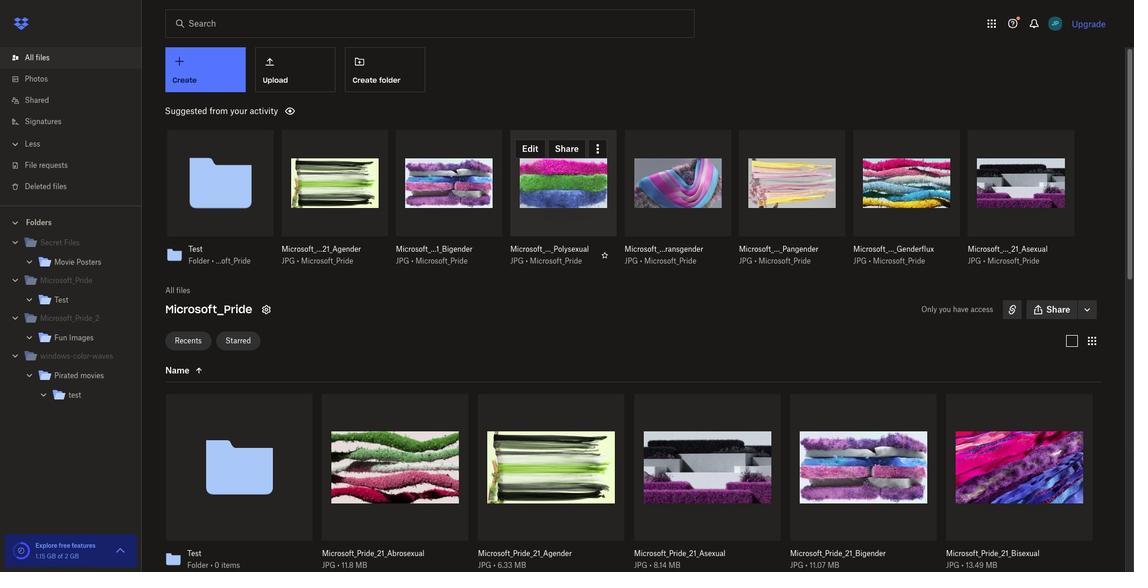 Task type: vqa. For each thing, say whether or not it's contained in the screenshot.


Task type: describe. For each thing, give the bounding box(es) containing it.
pirated movies
[[54, 371, 104, 380]]

group containing movie posters
[[0, 231, 142, 413]]

microsoft_pride_21_asexual
[[635, 549, 726, 558]]

1.15
[[35, 553, 45, 560]]

test link
[[38, 293, 132, 309]]

movie posters
[[54, 258, 101, 267]]

2 vertical spatial files
[[176, 286, 190, 295]]

features
[[72, 542, 96, 549]]

photos
[[25, 74, 48, 83]]

files for all files link to the left
[[36, 53, 50, 62]]

0
[[215, 561, 220, 570]]

jp button
[[1047, 14, 1066, 33]]

microsoft_…1_bigender jpg • microsoft_pride
[[396, 245, 473, 265]]

folders
[[26, 218, 52, 227]]

2 gb from the left
[[70, 553, 79, 560]]

microsoft_pride_21_asexual button
[[635, 549, 755, 559]]

edit button for microsoft_…1_bigender
[[401, 139, 431, 158]]

edit button for microsoft_…_21_asexual
[[973, 139, 1004, 158]]

mb for jpg • 13.49 mb
[[986, 561, 998, 570]]

folders button
[[0, 213, 142, 231]]

photos link
[[9, 69, 142, 90]]

jpg for microsoft_pride_21_bisexual jpg • 13.49 mb
[[947, 561, 960, 570]]

edit for microsoft_…1_bigender
[[408, 144, 424, 154]]

upload
[[263, 76, 288, 84]]

your
[[230, 106, 248, 116]]

test folder • 0 items
[[187, 549, 240, 570]]

microsoft_…_genderflux
[[854, 245, 935, 254]]

items
[[221, 561, 240, 570]]

• for microsoft_pride_21_asexual jpg • 8.14 mb
[[650, 561, 652, 570]]

suggested from your activity
[[165, 106, 278, 116]]

pirated
[[54, 371, 78, 380]]

microsoft_…1_bigender
[[396, 245, 473, 254]]

3 edit from the left
[[523, 144, 539, 154]]

• for microsoft_…_21_asexual jpg • microsoft_pride
[[984, 257, 986, 265]]

only you have access
[[922, 305, 994, 314]]

from
[[210, 106, 228, 116]]

have
[[954, 305, 969, 314]]

microsoft_…_pangender button
[[740, 245, 820, 254]]

test link
[[52, 388, 132, 404]]

folder, test row
[[161, 394, 313, 572]]

free
[[59, 542, 70, 549]]

edit button for microsoft_…_pangender
[[744, 139, 775, 158]]

jpg • microsoft_pride button for microsoft_…1_bigender jpg • microsoft_pride
[[396, 257, 477, 266]]

posters
[[77, 258, 101, 267]]

microsoft_pride_21_agender jpg • 6.33 mb
[[478, 549, 572, 570]]

list containing all files
[[0, 40, 142, 206]]

explore free features 1.15 gb of 2 gb
[[35, 542, 96, 560]]

microsoft_pride for microsoft_…21_agender jpg • microsoft_pride
[[301, 257, 354, 265]]

movie posters link
[[38, 255, 132, 271]]

all files inside list item
[[25, 53, 50, 62]]

2
[[65, 553, 68, 560]]

less
[[25, 139, 40, 148]]

1 horizontal spatial all files
[[166, 286, 190, 295]]

create button
[[166, 47, 246, 92]]

microsoft_…_21_asexual jpg • microsoft_pride
[[968, 245, 1048, 265]]

jpg for microsoft_pride_21_abrosexual jpg • 11.8 mb
[[322, 561, 336, 570]]

microsoft_…_pangender jpg • microsoft_pride
[[740, 245, 819, 265]]

deleted files link
[[9, 176, 142, 197]]

microsoft_…_genderflux button
[[854, 245, 935, 254]]

microsoft_pride_21_abrosexual button
[[322, 549, 443, 559]]

microsoft_pride for microsoft_…_pangender jpg • microsoft_pride
[[759, 257, 811, 265]]

microsoft_…ransgender button
[[625, 245, 706, 254]]

microsoft_…_polysexual button
[[511, 245, 591, 254]]

• for microsoft_…21_agender jpg • microsoft_pride
[[297, 257, 299, 265]]

pirated movies link
[[38, 368, 132, 384]]

upgrade
[[1073, 19, 1107, 29]]

starred button
[[216, 331, 261, 350]]

quota usage element
[[12, 541, 31, 560]]

jpg for microsoft_pride_21_asexual jpg • 8.14 mb
[[635, 561, 648, 570]]

requests
[[39, 161, 68, 170]]

jpg for microsoft_…_polysexual jpg • microsoft_pride
[[511, 257, 524, 265]]

microsoft_pride_21_bisexual button
[[947, 549, 1067, 559]]

only
[[922, 305, 938, 314]]

signatures link
[[9, 111, 142, 132]]

upgrade link
[[1073, 19, 1107, 29]]

file
[[25, 161, 37, 170]]

name button
[[166, 363, 265, 377]]

• for microsoft_…_polysexual jpg • microsoft_pride
[[526, 257, 528, 265]]

• for microsoft_pride_21_abrosexual jpg • 11.8 mb
[[338, 561, 340, 570]]

test
[[69, 391, 81, 400]]

folder
[[379, 76, 401, 84]]

microsoft_…_genderflux jpg • microsoft_pride
[[854, 245, 935, 265]]

jpg for microsoft_…_21_asexual jpg • microsoft_pride
[[968, 257, 982, 265]]

of
[[58, 553, 63, 560]]

shared link
[[9, 90, 142, 111]]

8.14
[[654, 561, 667, 570]]

…oft_pride
[[216, 257, 251, 265]]

Search in folder "Dropbox" text field
[[189, 17, 670, 30]]

file requests link
[[9, 155, 142, 176]]

jpg for microsoft_…21_agender jpg • microsoft_pride
[[282, 257, 295, 265]]

microsoft_pride_21_bigender button
[[791, 549, 911, 559]]

less image
[[9, 138, 21, 150]]

file, microsoft_pride_21_bigender.jpg row
[[786, 394, 937, 572]]

jpg • microsoft_pride button for microsoft_…_genderflux jpg • microsoft_pride
[[854, 257, 934, 266]]

6.33
[[498, 561, 513, 570]]

recents
[[175, 336, 202, 345]]

microsoft_…21_agender button
[[282, 245, 362, 254]]

• for test folder • 0 items
[[211, 561, 213, 570]]

images
[[69, 333, 94, 342]]

folder settings image
[[260, 303, 274, 317]]

microsoft_…ransgender jpg • microsoft_pride
[[625, 245, 704, 265]]

edit for microsoft_…_21_asexual
[[980, 144, 997, 154]]

11.07
[[810, 561, 826, 570]]

microsoft_…ransgender
[[625, 245, 704, 254]]

deleted files
[[25, 182, 67, 191]]

jp
[[1052, 20, 1060, 27]]

mb for jpg • 11.07 mb
[[828, 561, 840, 570]]



Task type: locate. For each thing, give the bounding box(es) containing it.
mb for jpg • 8.14 mb
[[669, 561, 681, 570]]

folder inside test folder • 0 items
[[187, 561, 209, 570]]

all files up recents
[[166, 286, 190, 295]]

jpg inside microsoft_pride_21_bisexual jpg • 13.49 mb
[[947, 561, 960, 570]]

microsoft_pride inside 'microsoft_…_pangender jpg • microsoft_pride'
[[759, 257, 811, 265]]

• for microsoft_…ransgender jpg • microsoft_pride
[[640, 257, 643, 265]]

1 horizontal spatial all files link
[[166, 285, 190, 297]]

jpg • microsoft_pride button down microsoft_…_pangender button
[[740, 257, 820, 266]]

microsoft_pride inside microsoft_…21_agender jpg • microsoft_pride
[[301, 257, 354, 265]]

microsoft_pride_21_abrosexual
[[322, 549, 425, 558]]

gb
[[47, 553, 56, 560], [70, 553, 79, 560]]

test button inside row
[[187, 549, 291, 559]]

3 edit button from the left
[[515, 139, 546, 158]]

edit button for microsoft_…21_agender
[[287, 139, 317, 158]]

1 horizontal spatial files
[[53, 182, 67, 191]]

• inside 'microsoft_…_pangender jpg • microsoft_pride'
[[755, 257, 757, 265]]

jpg inside 'microsoft_…_pangender jpg • microsoft_pride'
[[740, 257, 753, 265]]

microsoft_pride_21_bigender
[[791, 549, 887, 558]]

0 horizontal spatial create
[[173, 76, 197, 85]]

1 vertical spatial test
[[54, 296, 68, 304]]

microsoft_pride_21_bigender jpg • 11.07 mb
[[791, 549, 887, 570]]

jpg left 6.33
[[478, 561, 492, 570]]

• left 0
[[211, 561, 213, 570]]

test button for …oft_pride
[[189, 245, 252, 254]]

create for create
[[173, 76, 197, 85]]

• for microsoft_…1_bigender jpg • microsoft_pride
[[412, 257, 414, 265]]

mb inside microsoft_pride_21_bisexual jpg • 13.49 mb
[[986, 561, 998, 570]]

• left '…oft_pride'
[[212, 257, 214, 265]]

upload button
[[255, 47, 336, 92]]

jpg inside "microsoft_pride_21_abrosexual jpg • 11.8 mb"
[[322, 561, 336, 570]]

folder left '…oft_pride'
[[189, 257, 210, 265]]

6 edit button from the left
[[859, 139, 889, 158]]

jpg inside microsoft_pride_21_bigender jpg • 11.07 mb
[[791, 561, 804, 570]]

jpg down microsoft_…1_bigender on the top of page
[[396, 257, 410, 265]]

mb down microsoft_pride_21_bigender
[[828, 561, 840, 570]]

• for microsoft_…_pangender jpg • microsoft_pride
[[755, 257, 757, 265]]

test folder • …oft_pride
[[189, 245, 251, 265]]

jpg down "microsoft_…ransgender"
[[625, 257, 639, 265]]

gb left of
[[47, 553, 56, 560]]

jpg • microsoft_pride button for microsoft_…_pangender jpg • microsoft_pride
[[740, 257, 820, 266]]

files
[[36, 53, 50, 62], [53, 182, 67, 191], [176, 286, 190, 295]]

5 jpg • microsoft_pride button from the left
[[740, 257, 820, 266]]

test button up items
[[187, 549, 291, 559]]

• inside test folder • 0 items
[[211, 561, 213, 570]]

• for test folder • …oft_pride
[[212, 257, 214, 265]]

2 edit from the left
[[408, 144, 424, 154]]

all inside list item
[[25, 53, 34, 62]]

signatures
[[25, 117, 62, 126]]

jpg inside microsoft_…21_agender jpg • microsoft_pride
[[282, 257, 295, 265]]

microsoft_pride down microsoft_…_21_asexual button
[[988, 257, 1040, 265]]

1 horizontal spatial create
[[353, 76, 377, 84]]

jpg • microsoft_pride button down the microsoft_…_polysexual button at the top of page
[[511, 257, 591, 266]]

test inside the test folder • …oft_pride
[[189, 245, 203, 254]]

4 edit button from the left
[[630, 139, 660, 158]]

jpg
[[282, 257, 295, 265], [396, 257, 410, 265], [511, 257, 524, 265], [625, 257, 639, 265], [740, 257, 753, 265], [854, 257, 867, 265], [968, 257, 982, 265], [322, 561, 336, 570], [478, 561, 492, 570], [635, 561, 648, 570], [791, 561, 804, 570], [947, 561, 960, 570]]

edit for microsoft_…21_agender
[[294, 144, 310, 154]]

2 horizontal spatial files
[[176, 286, 190, 295]]

jpg inside microsoft_pride_21_agender jpg • 6.33 mb
[[478, 561, 492, 570]]

test button up folder • …oft_pride 'button'
[[189, 245, 252, 254]]

• left 13.49
[[962, 561, 964, 570]]

create
[[353, 76, 377, 84], [173, 76, 197, 85]]

microsoft_…21_agender jpg • microsoft_pride
[[282, 245, 361, 265]]

0 horizontal spatial all
[[25, 53, 34, 62]]

• inside the test folder • …oft_pride
[[212, 257, 214, 265]]

1 gb from the left
[[47, 553, 56, 560]]

folder inside the test folder • …oft_pride
[[189, 257, 210, 265]]

7 jpg • microsoft_pride button from the left
[[968, 257, 1049, 266]]

1 vertical spatial all
[[166, 286, 175, 295]]

microsoft_pride down the microsoft_…_polysexual button at the top of page
[[530, 257, 582, 265]]

microsoft_…1_bigender button
[[396, 245, 477, 254]]

6 edit from the left
[[866, 144, 882, 154]]

3 jpg • microsoft_pride button from the left
[[511, 257, 591, 266]]

test inside test folder • 0 items
[[187, 549, 201, 558]]

• for microsoft_pride_21_bigender jpg • 11.07 mb
[[806, 561, 808, 570]]

microsoft_pride_21_agender button
[[478, 549, 599, 559]]

microsoft_pride down the microsoft_…1_bigender button in the left of the page
[[416, 257, 468, 265]]

microsoft_…_21_asexual
[[968, 245, 1048, 254]]

folder for test folder • 0 items
[[187, 561, 209, 570]]

5 edit from the left
[[751, 144, 768, 154]]

microsoft_pride_21_bisexual jpg • 13.49 mb
[[947, 549, 1040, 570]]

microsoft_pride for microsoft_…1_bigender jpg • microsoft_pride
[[416, 257, 468, 265]]

microsoft_pride down microsoft_…_pangender button
[[759, 257, 811, 265]]

• inside microsoft_pride_21_asexual jpg • 8.14 mb
[[650, 561, 652, 570]]

jpg inside the microsoft_…_genderflux jpg • microsoft_pride
[[854, 257, 867, 265]]

edit button
[[287, 139, 317, 158], [401, 139, 431, 158], [515, 139, 546, 158], [630, 139, 660, 158], [744, 139, 775, 158], [859, 139, 889, 158], [973, 139, 1004, 158]]

edit for microsoft_…_pangender
[[751, 144, 768, 154]]

1 vertical spatial test button
[[187, 549, 291, 559]]

• for microsoft_…_genderflux jpg • microsoft_pride
[[869, 257, 872, 265]]

• down microsoft_…_pangender
[[755, 257, 757, 265]]

all files up the photos on the top left of page
[[25, 53, 50, 62]]

1 jpg • microsoft_pride button from the left
[[282, 257, 362, 266]]

0 vertical spatial test
[[189, 245, 203, 254]]

mb inside microsoft_pride_21_bigender jpg • 11.07 mb
[[828, 561, 840, 570]]

test button for 0
[[187, 549, 291, 559]]

microsoft_pride down microsoft_…21_agender button
[[301, 257, 354, 265]]

jpg for microsoft_…1_bigender jpg • microsoft_pride
[[396, 257, 410, 265]]

jpg • microsoft_pride button down microsoft_…_genderflux button
[[854, 257, 934, 266]]

microsoft_pride down microsoft_…ransgender button
[[645, 257, 697, 265]]

1 edit button from the left
[[287, 139, 317, 158]]

mb inside "microsoft_pride_21_abrosexual jpg • 11.8 mb"
[[356, 561, 368, 570]]

all files
[[25, 53, 50, 62], [166, 286, 190, 295]]

mb down microsoft_pride_21_agender
[[515, 561, 527, 570]]

2 mb from the left
[[515, 561, 527, 570]]

• inside "microsoft_pride_21_abrosexual jpg • 11.8 mb"
[[338, 561, 340, 570]]

create up suggested
[[173, 76, 197, 85]]

• down microsoft_…_21_asexual
[[984, 257, 986, 265]]

edit for microsoft_…ransgender
[[637, 144, 653, 154]]

jpg down microsoft_…_21_asexual
[[968, 257, 982, 265]]

jpg left 8.14
[[635, 561, 648, 570]]

• for microsoft_pride_21_bisexual jpg • 13.49 mb
[[962, 561, 964, 570]]

• inside microsoft_pride_21_bigender jpg • 11.07 mb
[[806, 561, 808, 570]]

0 horizontal spatial all files
[[25, 53, 50, 62]]

jpg for microsoft_…_genderflux jpg • microsoft_pride
[[854, 257, 867, 265]]

• down microsoft_…21_agender
[[297, 257, 299, 265]]

1 vertical spatial all files
[[166, 286, 190, 295]]

0 vertical spatial all
[[25, 53, 34, 62]]

7 edit button from the left
[[973, 139, 1004, 158]]

jpg for microsoft_…ransgender jpg • microsoft_pride
[[625, 257, 639, 265]]

edit button for microsoft_…_genderflux
[[859, 139, 889, 158]]

4 mb from the left
[[828, 561, 840, 570]]

all up the photos on the top left of page
[[25, 53, 34, 62]]

create left folder on the left top of the page
[[353, 76, 377, 84]]

files inside list item
[[36, 53, 50, 62]]

5 edit button from the left
[[744, 139, 775, 158]]

6 jpg • microsoft_pride button from the left
[[854, 257, 934, 266]]

files right the deleted
[[53, 182, 67, 191]]

13.49
[[966, 561, 984, 570]]

jpg • microsoft_pride button for microsoft_…21_agender jpg • microsoft_pride
[[282, 257, 362, 266]]

starred
[[226, 336, 251, 345]]

jpg • microsoft_pride button
[[282, 257, 362, 266], [396, 257, 477, 266], [511, 257, 591, 266], [625, 257, 706, 266], [740, 257, 820, 266], [854, 257, 934, 266], [968, 257, 1049, 266]]

jpg for microsoft_pride_21_bigender jpg • 11.07 mb
[[791, 561, 804, 570]]

2 edit button from the left
[[401, 139, 431, 158]]

jpg left 11.8
[[322, 561, 336, 570]]

microsoft_pride for microsoft_…_polysexual jpg • microsoft_pride
[[530, 257, 582, 265]]

2 jpg • microsoft_pride button from the left
[[396, 257, 477, 266]]

jpg • microsoft_pride button for microsoft_…_21_asexual jpg • microsoft_pride
[[968, 257, 1049, 266]]

0 vertical spatial folder
[[189, 257, 210, 265]]

mb right 11.8
[[356, 561, 368, 570]]

jpg left 13.49
[[947, 561, 960, 570]]

jpg down microsoft_…_genderflux button
[[854, 257, 867, 265]]

microsoft_…_21_asexual button
[[968, 245, 1049, 254]]

all files link up shared link
[[9, 47, 142, 69]]

file, microsoft_pride_21_abrosexual.jpg row
[[318, 394, 469, 572]]

jpg • microsoft_pride button down the microsoft_…1_bigender button in the left of the page
[[396, 257, 477, 266]]

microsoft_pride for microsoft_…_21_asexual jpg • microsoft_pride
[[988, 257, 1040, 265]]

fun images link
[[38, 330, 132, 346]]

all up recents button
[[166, 286, 175, 295]]

5 mb from the left
[[986, 561, 998, 570]]

test for test folder • …oft_pride
[[189, 245, 203, 254]]

mb inside microsoft_pride_21_agender jpg • 6.33 mb
[[515, 561, 527, 570]]

microsoft_pride_21_abrosexual jpg • 11.8 mb
[[322, 549, 425, 570]]

0 vertical spatial test button
[[189, 245, 252, 254]]

files for the deleted files link
[[53, 182, 67, 191]]

microsoft_pride inside microsoft_…ransgender jpg • microsoft_pride
[[645, 257, 697, 265]]

jpg down microsoft_…_polysexual
[[511, 257, 524, 265]]

microsoft_pride inside the microsoft_…_genderflux jpg • microsoft_pride
[[874, 257, 926, 265]]

jpg inside microsoft_…ransgender jpg • microsoft_pride
[[625, 257, 639, 265]]

• left 8.14
[[650, 561, 652, 570]]

mb down the microsoft_pride_21_bisexual
[[986, 561, 998, 570]]

microsoft_pride up recents
[[166, 303, 252, 316]]

7 edit from the left
[[980, 144, 997, 154]]

edit button for microsoft_…ransgender
[[630, 139, 660, 158]]

all
[[25, 53, 34, 62], [166, 286, 175, 295]]

mb down microsoft_pride_21_asexual
[[669, 561, 681, 570]]

shared
[[25, 96, 49, 105]]

microsoft_…_polysexual jpg • microsoft_pride
[[511, 245, 589, 265]]

folder
[[189, 257, 210, 265], [187, 561, 209, 570]]

1 mb from the left
[[356, 561, 368, 570]]

jpg • microsoft_pride button for microsoft_…_polysexual jpg • microsoft_pride
[[511, 257, 591, 266]]

list
[[0, 40, 142, 206]]

group
[[0, 231, 142, 413]]

• down microsoft_…_polysexual
[[526, 257, 528, 265]]

microsoft_pride inside the microsoft_…1_bigender jpg • microsoft_pride
[[416, 257, 468, 265]]

edit
[[294, 144, 310, 154], [408, 144, 424, 154], [523, 144, 539, 154], [637, 144, 653, 154], [751, 144, 768, 154], [866, 144, 882, 154], [980, 144, 997, 154]]

activity
[[250, 106, 278, 116]]

recents button
[[166, 331, 211, 350]]

dropbox image
[[9, 12, 33, 35]]

fun images
[[54, 333, 94, 342]]

jpg inside microsoft_pride_21_asexual jpg • 8.14 mb
[[635, 561, 648, 570]]

test button
[[189, 245, 252, 254], [187, 549, 291, 559]]

file, microsoft_pride_21_agender.jpg row
[[474, 394, 625, 572]]

• inside microsoft_…_21_asexual jpg • microsoft_pride
[[984, 257, 986, 265]]

4 edit from the left
[[637, 144, 653, 154]]

4 jpg • microsoft_pride button from the left
[[625, 257, 706, 266]]

0 horizontal spatial files
[[36, 53, 50, 62]]

2 vertical spatial test
[[187, 549, 201, 558]]

jpg • microsoft_pride button for microsoft_…ransgender jpg • microsoft_pride
[[625, 257, 706, 266]]

test inside group
[[54, 296, 68, 304]]

• down microsoft_…_genderflux button
[[869, 257, 872, 265]]

movies
[[80, 371, 104, 380]]

explore
[[35, 542, 57, 549]]

jpg inside the microsoft_…1_bigender jpg • microsoft_pride
[[396, 257, 410, 265]]

• down microsoft_…1_bigender on the top of page
[[412, 257, 414, 265]]

create folder
[[353, 76, 401, 84]]

share
[[212, 144, 236, 154], [326, 144, 350, 154], [441, 144, 465, 154], [555, 144, 579, 154], [670, 144, 694, 154], [899, 144, 923, 154], [1013, 144, 1037, 154], [1047, 304, 1071, 314]]

microsoft_pride down microsoft_…_genderflux button
[[874, 257, 926, 265]]

mb for jpg • 6.33 mb
[[515, 561, 527, 570]]

folder • …oft_pride button
[[189, 257, 252, 266]]

• inside the microsoft_…1_bigender jpg • microsoft_pride
[[412, 257, 414, 265]]

microsoft_pride_21_bisexual
[[947, 549, 1040, 558]]

• left 6.33
[[494, 561, 496, 570]]

jpg for microsoft_…_pangender jpg • microsoft_pride
[[740, 257, 753, 265]]

jpg down microsoft_…_pangender
[[740, 257, 753, 265]]

folder for test folder • …oft_pride
[[189, 257, 210, 265]]

files up the photos on the top left of page
[[36, 53, 50, 62]]

file requests
[[25, 161, 68, 170]]

• for microsoft_pride_21_agender jpg • 6.33 mb
[[494, 561, 496, 570]]

jpg for microsoft_pride_21_agender jpg • 6.33 mb
[[478, 561, 492, 570]]

folder left 0
[[187, 561, 209, 570]]

0 horizontal spatial all files link
[[9, 47, 142, 69]]

microsoft_pride
[[301, 257, 354, 265], [416, 257, 468, 265], [530, 257, 582, 265], [645, 257, 697, 265], [759, 257, 811, 265], [874, 257, 926, 265], [988, 257, 1040, 265], [166, 303, 252, 316]]

• left the 11.07
[[806, 561, 808, 570]]

microsoft_pride_21_agender
[[478, 549, 572, 558]]

1 vertical spatial all files link
[[166, 285, 190, 297]]

0 horizontal spatial gb
[[47, 553, 56, 560]]

create for create folder
[[353, 76, 377, 84]]

microsoft_pride for microsoft_…ransgender jpg • microsoft_pride
[[645, 257, 697, 265]]

0 vertical spatial all files
[[25, 53, 50, 62]]

jpg • microsoft_pride button down microsoft_…_21_asexual button
[[968, 257, 1049, 266]]

• down "microsoft_…ransgender"
[[640, 257, 643, 265]]

microsoft_pride inside microsoft_…_polysexual jpg • microsoft_pride
[[530, 257, 582, 265]]

microsoft_pride inside microsoft_…_21_asexual jpg • microsoft_pride
[[988, 257, 1040, 265]]

1 vertical spatial folder
[[187, 561, 209, 570]]

11.8
[[342, 561, 354, 570]]

• left 11.8
[[338, 561, 340, 570]]

file, microsoft_pride_21_bisexual.jpg row
[[942, 394, 1093, 572]]

movie
[[54, 258, 75, 267]]

file, microsoft_pride_21_asexual.jpg row
[[630, 394, 781, 572]]

• inside microsoft_…21_agender jpg • microsoft_pride
[[297, 257, 299, 265]]

• inside microsoft_…ransgender jpg • microsoft_pride
[[640, 257, 643, 265]]

1 horizontal spatial gb
[[70, 553, 79, 560]]

• inside microsoft_pride_21_bisexual jpg • 13.49 mb
[[962, 561, 964, 570]]

files down folder • …oft_pride 'button'
[[176, 286, 190, 295]]

jpg • microsoft_pride button down microsoft_…21_agender button
[[282, 257, 362, 266]]

microsoft_…_polysexual
[[511, 245, 589, 254]]

jpg • microsoft_pride button down microsoft_…ransgender button
[[625, 257, 706, 266]]

create inside button
[[353, 76, 377, 84]]

access
[[971, 305, 994, 314]]

• inside the microsoft_…_genderflux jpg • microsoft_pride
[[869, 257, 872, 265]]

jpg left the 11.07
[[791, 561, 804, 570]]

microsoft_pride_21_asexual jpg • 8.14 mb
[[635, 549, 726, 570]]

0 vertical spatial all files link
[[9, 47, 142, 69]]

1 horizontal spatial all
[[166, 286, 175, 295]]

mb inside microsoft_pride_21_asexual jpg • 8.14 mb
[[669, 561, 681, 570]]

all files link
[[9, 47, 142, 69], [166, 285, 190, 297]]

test
[[189, 245, 203, 254], [54, 296, 68, 304], [187, 549, 201, 558]]

• inside microsoft_pride_21_agender jpg • 6.33 mb
[[494, 561, 496, 570]]

0 vertical spatial files
[[36, 53, 50, 62]]

all files link up recents
[[166, 285, 190, 297]]

• inside microsoft_…_polysexual jpg • microsoft_pride
[[526, 257, 528, 265]]

jpg inside microsoft_…_21_asexual jpg • microsoft_pride
[[968, 257, 982, 265]]

create inside popup button
[[173, 76, 197, 85]]

all files list item
[[0, 47, 142, 69]]

test for test folder • 0 items
[[187, 549, 201, 558]]

fun
[[54, 333, 67, 342]]

•
[[212, 257, 214, 265], [297, 257, 299, 265], [412, 257, 414, 265], [526, 257, 528, 265], [640, 257, 643, 265], [755, 257, 757, 265], [869, 257, 872, 265], [984, 257, 986, 265], [211, 561, 213, 570], [338, 561, 340, 570], [494, 561, 496, 570], [650, 561, 652, 570], [806, 561, 808, 570], [962, 561, 964, 570]]

test for test
[[54, 296, 68, 304]]

edit for microsoft_…_genderflux
[[866, 144, 882, 154]]

1 vertical spatial files
[[53, 182, 67, 191]]

gb right the 2
[[70, 553, 79, 560]]

1 edit from the left
[[294, 144, 310, 154]]

share button
[[205, 139, 243, 158], [319, 139, 357, 158], [434, 139, 472, 158], [548, 139, 586, 158], [663, 139, 701, 158], [892, 139, 930, 158], [1006, 139, 1044, 158], [1027, 300, 1078, 319]]

mb for jpg • 11.8 mb
[[356, 561, 368, 570]]

jpg inside microsoft_…_polysexual jpg • microsoft_pride
[[511, 257, 524, 265]]

deleted
[[25, 182, 51, 191]]

3 mb from the left
[[669, 561, 681, 570]]

jpg down microsoft_…21_agender
[[282, 257, 295, 265]]

microsoft_…_pangender
[[740, 245, 819, 254]]

suggested
[[165, 106, 207, 116]]

microsoft_pride for microsoft_…_genderflux jpg • microsoft_pride
[[874, 257, 926, 265]]

create folder button
[[345, 47, 426, 92]]



